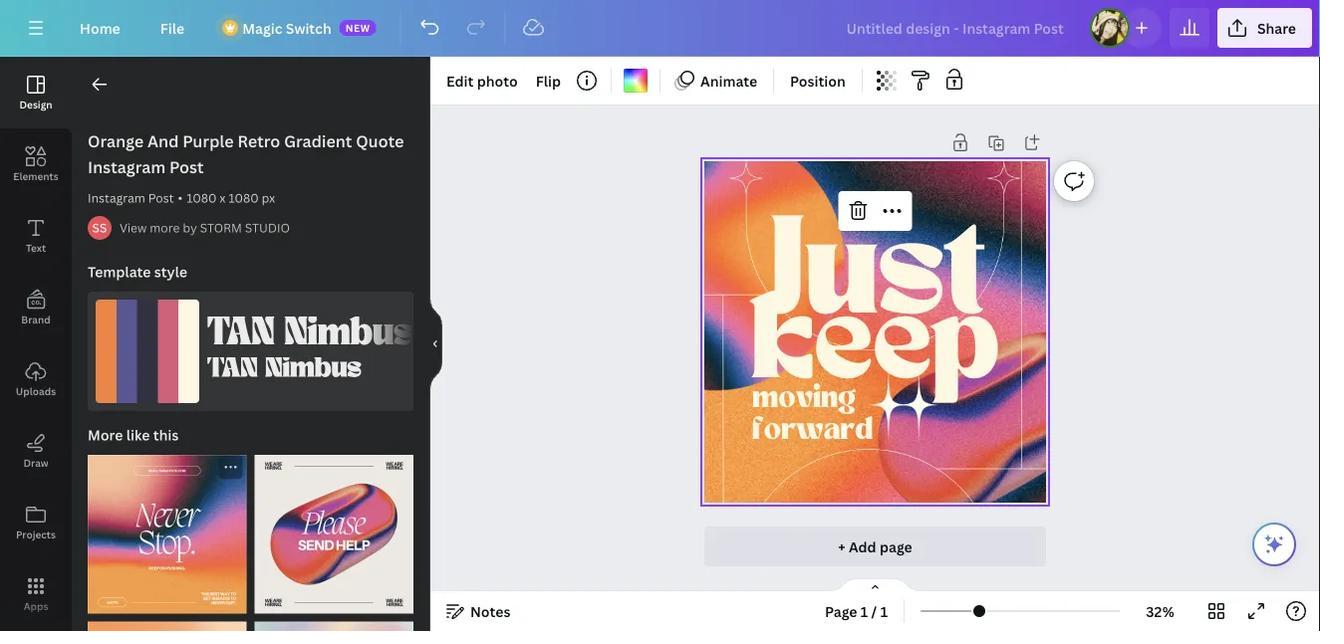 Task type: vqa. For each thing, say whether or not it's contained in the screenshot.
leftmost 1080
yes



Task type: locate. For each thing, give the bounding box(es) containing it.
1 left /
[[861, 602, 868, 621]]

instagram inside orange and purple retro gradient quote instagram post
[[88, 156, 166, 178]]

1080
[[187, 190, 217, 206], [229, 190, 259, 206]]

0 horizontal spatial 1080
[[187, 190, 217, 206]]

1 1080 from the left
[[187, 190, 217, 206]]

orange
[[88, 131, 144, 152]]

instagram
[[88, 156, 166, 178], [88, 190, 145, 206]]

Design title text field
[[830, 8, 1082, 48]]

0 vertical spatial instagram
[[88, 156, 166, 178]]

1 vertical spatial nimbus
[[265, 355, 361, 384]]

studio
[[245, 220, 290, 236]]

1 vertical spatial instagram
[[88, 190, 145, 206]]

post
[[169, 156, 204, 178], [148, 190, 174, 206]]

storm studio element
[[88, 216, 112, 240]]

0 vertical spatial nimbus
[[284, 315, 413, 354]]

projects button
[[0, 487, 72, 559]]

1 sparkle aesthetic shape image from the left
[[869, 366, 908, 444]]

+
[[838, 538, 846, 556]]

1 vertical spatial aesthetic monoline frame image
[[723, 450, 1015, 632]]

nimbus
[[284, 315, 413, 354], [265, 355, 361, 384]]

1 vertical spatial tan
[[207, 355, 258, 384]]

position button
[[782, 65, 854, 97]]

0 vertical spatial post
[[169, 156, 204, 178]]

canva assistant image
[[1262, 533, 1286, 557]]

1 right /
[[880, 602, 888, 621]]

view more by storm studio
[[120, 220, 290, 236]]

uploads button
[[0, 344, 72, 415]]

quote
[[356, 131, 404, 152]]

1080 right x
[[229, 190, 259, 206]]

0 vertical spatial tan
[[207, 315, 275, 354]]

retro
[[238, 131, 280, 152]]

text button
[[0, 200, 72, 272]]

page 1 / 1
[[825, 602, 888, 621]]

more like this
[[88, 426, 179, 445]]

gradient motivational quotes instagram post image
[[255, 622, 413, 632]]

aesthetic monoline frame image
[[729, 0, 1022, 351], [723, 450, 1015, 632]]

x
[[220, 190, 226, 206]]

style
[[154, 263, 187, 281]]

instagram up view
[[88, 190, 145, 206]]

1 instagram from the top
[[88, 156, 166, 178]]

edit photo button
[[438, 65, 526, 97]]

1 1 from the left
[[861, 602, 868, 621]]

edit
[[446, 71, 474, 90]]

notes
[[470, 602, 511, 621]]

1 horizontal spatial 1
[[880, 602, 888, 621]]

1
[[861, 602, 868, 621], [880, 602, 888, 621]]

0 horizontal spatial 1
[[861, 602, 868, 621]]

post up more
[[148, 190, 174, 206]]

moving forward
[[752, 384, 873, 446]]

share button
[[1217, 8, 1312, 48]]

storm
[[200, 220, 242, 236]]

colorful 80s deco gradient funny we are hiring instagram post group
[[255, 443, 413, 614]]

flip
[[536, 71, 561, 90]]

draw button
[[0, 415, 72, 487]]

hide image
[[429, 296, 442, 392]]

photo
[[477, 71, 518, 90]]

storm studio image
[[88, 216, 112, 240]]

apps button
[[0, 559, 72, 631]]

main menu bar
[[0, 0, 1320, 57]]

share
[[1257, 18, 1296, 37]]

new
[[345, 21, 370, 34]]

switch
[[286, 18, 331, 37]]

1 horizontal spatial 1080
[[229, 190, 259, 206]]

add
[[849, 538, 876, 556]]

brand
[[21, 313, 51, 326]]

tan
[[207, 315, 275, 354], [207, 355, 258, 384]]

post down purple
[[169, 156, 204, 178]]

1080 left x
[[187, 190, 217, 206]]

design
[[19, 98, 52, 111]]

2 1080 from the left
[[229, 190, 259, 206]]

flip button
[[528, 65, 569, 97]]

just
[[765, 210, 986, 344]]

sparkle aesthetic shape image
[[869, 366, 908, 444], [899, 366, 939, 444]]

instagram down orange
[[88, 156, 166, 178]]



Task type: describe. For each thing, give the bounding box(es) containing it.
2 tan from the top
[[207, 355, 258, 384]]

page
[[825, 602, 857, 621]]

colorful 80s deco gradient funny we are hiring instagram post image
[[255, 455, 413, 614]]

elements
[[13, 169, 59, 183]]

colorful noise gradient motivational quote instagram post image
[[88, 455, 247, 614]]

orange and purple retro gradient quote instagram post
[[88, 131, 404, 178]]

2 instagram from the top
[[88, 190, 145, 206]]

like
[[126, 426, 150, 445]]

elements button
[[0, 129, 72, 200]]

purple
[[183, 131, 234, 152]]

text
[[26, 241, 46, 255]]

moving
[[752, 384, 856, 415]]

more
[[150, 220, 180, 236]]

home link
[[64, 8, 136, 48]]

view
[[120, 220, 147, 236]]

home
[[80, 18, 120, 37]]

1 vertical spatial post
[[148, 190, 174, 206]]

brand button
[[0, 272, 72, 344]]

draw
[[23, 456, 48, 470]]

/
[[871, 602, 877, 621]]

post inside orange and purple retro gradient quote instagram post
[[169, 156, 204, 178]]

colorful noise gradient motivational quote instagram post group
[[88, 445, 247, 614]]

keep
[[751, 287, 1000, 405]]

gradient
[[284, 131, 352, 152]]

more
[[88, 426, 123, 445]]

projects
[[16, 528, 56, 542]]

by
[[183, 220, 197, 236]]

gradient motivational quotes instagram post group
[[255, 610, 413, 632]]

this
[[153, 426, 179, 445]]

file
[[160, 18, 185, 37]]

page
[[880, 538, 912, 556]]

uploads
[[16, 385, 56, 398]]

no color image
[[624, 69, 648, 93]]

view more by storm studio button
[[120, 218, 290, 238]]

position
[[790, 71, 846, 90]]

instagram post
[[88, 190, 174, 206]]

apps
[[24, 600, 48, 613]]

magic switch
[[242, 18, 331, 37]]

template style
[[88, 263, 187, 281]]

+ add page button
[[704, 527, 1046, 567]]

and
[[147, 131, 179, 152]]

magic
[[242, 18, 282, 37]]

32%
[[1146, 602, 1174, 621]]

2 1 from the left
[[880, 602, 888, 621]]

orange gradient quotes instagram post image
[[88, 622, 247, 632]]

animate
[[700, 71, 757, 90]]

32% button
[[1128, 596, 1193, 628]]

forward
[[752, 416, 873, 446]]

animate button
[[669, 65, 765, 97]]

tan nimbus tan nimbus
[[207, 315, 413, 384]]

px
[[262, 190, 275, 206]]

template
[[88, 263, 151, 281]]

0 vertical spatial aesthetic monoline frame image
[[729, 0, 1022, 351]]

+ add page
[[838, 538, 912, 556]]

edit photo
[[446, 71, 518, 90]]

design button
[[0, 57, 72, 129]]

notes button
[[438, 596, 519, 628]]

orange gradient quotes instagram post group
[[88, 610, 247, 632]]

1 tan from the top
[[207, 315, 275, 354]]

1080 x 1080 px
[[187, 190, 275, 206]]

2 sparkle aesthetic shape image from the left
[[899, 366, 939, 444]]

side panel tab list
[[0, 57, 72, 632]]

file button
[[144, 8, 200, 48]]

show pages image
[[827, 578, 923, 594]]



